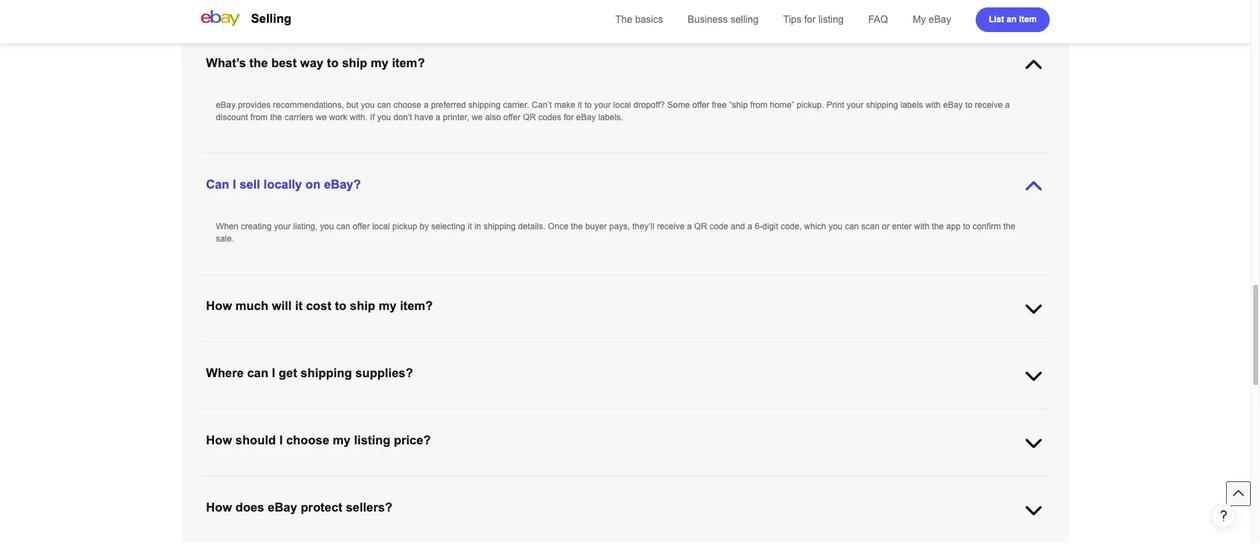 Task type: locate. For each thing, give the bounding box(es) containing it.
items,
[[252, 478, 275, 487]]

carrier.
[[503, 100, 529, 110]]

i
[[233, 178, 236, 191], [272, 367, 275, 380], [279, 434, 283, 447]]

prefer
[[795, 478, 818, 487]]

1 horizontal spatial local
[[614, 100, 631, 110]]

work
[[329, 112, 347, 122]]

ship
[[342, 56, 367, 70], [350, 299, 375, 313]]

print
[[827, 100, 845, 110]]

with inside ebay provides recommendations, but you can choose a preferred shipping carrier. can't make it to your local dropoff? some offer free "ship from home" pickup. print your shipping labels with ebay to receive a discount from the carriers we work with. if you don't have a printer, we also offer qr codes for ebay labels.
[[926, 100, 941, 110]]

0 vertical spatial or
[[882, 222, 890, 231]]

from right ""ship"
[[751, 100, 768, 110]]

lower
[[985, 478, 1006, 487]]

home"
[[770, 100, 795, 110]]

1 horizontal spatial offer
[[504, 112, 521, 122]]

0 horizontal spatial offer
[[353, 222, 370, 231]]

you right listing,
[[320, 222, 334, 231]]

local left pickup
[[372, 222, 390, 231]]

item left depend
[[683, 478, 699, 487]]

0 vertical spatial it
[[578, 100, 582, 110]]

can right but
[[377, 100, 391, 110]]

1 horizontal spatial sell
[[830, 478, 843, 487]]

does
[[236, 501, 264, 515]]

or
[[882, 222, 890, 231], [890, 478, 897, 487]]

codes
[[538, 112, 561, 122]]

we up auctions
[[278, 478, 289, 487]]

business selling
[[688, 14, 759, 25]]

how down starting at the bottom left of the page
[[206, 501, 232, 515]]

to right app on the top right
[[963, 222, 971, 231]]

choose up don't
[[394, 100, 421, 110]]

i right can at the left of page
[[233, 178, 236, 191]]

0 vertical spatial receive
[[975, 100, 1003, 110]]

how left should
[[206, 434, 232, 447]]

0 horizontal spatial from
[[251, 112, 268, 122]]

sell right can at the left of page
[[240, 178, 260, 191]]

for left "based"
[[433, 478, 444, 487]]

your left listing,
[[274, 222, 291, 231]]

selling
[[251, 12, 292, 25]]

for
[[216, 478, 229, 487]]

it right will
[[295, 299, 303, 313]]

qr down can't
[[523, 112, 536, 122]]

free
[[712, 100, 727, 110]]

how does ebay protect sellers?
[[206, 501, 393, 515]]

or right 'scan'
[[882, 222, 890, 231]]

get
[[279, 367, 297, 380]]

1 vertical spatial choose
[[286, 434, 329, 447]]

the
[[249, 56, 268, 70], [270, 112, 282, 122], [571, 222, 583, 231], [932, 222, 944, 231], [1004, 222, 1016, 231]]

1 vertical spatial or
[[890, 478, 897, 487]]

on left how
[[749, 478, 758, 487]]

it
[[917, 478, 922, 487]]

1 vertical spatial i
[[272, 367, 275, 380]]

sold,
[[533, 478, 551, 487]]

you right 'which'
[[829, 222, 843, 231]]

item right 'an'
[[1019, 14, 1037, 24]]

for down "make"
[[564, 112, 574, 122]]

for
[[805, 14, 816, 25], [564, 112, 574, 122], [433, 478, 444, 487], [268, 490, 278, 500]]

the left best at the top of page
[[249, 56, 268, 70]]

i left get
[[272, 367, 275, 380]]

0 vertical spatial qr
[[523, 112, 536, 122]]

pickup
[[392, 222, 417, 231]]

to right way
[[327, 56, 339, 70]]

0 vertical spatial listing
[[819, 14, 844, 25]]

it left in
[[468, 222, 472, 231]]

or left "buy"
[[890, 478, 897, 487]]

how
[[206, 299, 232, 313], [206, 434, 232, 447], [606, 478, 624, 487], [206, 501, 232, 515]]

price?
[[394, 434, 431, 447]]

1 horizontal spatial on
[[488, 478, 498, 487]]

price
[[346, 478, 364, 487], [642, 478, 661, 487], [247, 490, 265, 500]]

local inside ebay provides recommendations, but you can choose a preferred shipping carrier. can't make it to your local dropoff? some offer free "ship from home" pickup. print your shipping labels with ebay to receive a discount from the carriers we work with. if you don't have a printer, we also offer qr codes for ebay labels.
[[614, 100, 631, 110]]

with
[[926, 100, 941, 110], [914, 222, 930, 231]]

starting
[[216, 490, 244, 500]]

choose
[[394, 100, 421, 110], [286, 434, 329, 447]]

sell
[[240, 178, 260, 191], [830, 478, 843, 487]]

i right should
[[279, 434, 283, 447]]

how left the much
[[206, 299, 232, 313]]

recommendations,
[[273, 100, 344, 110]]

2 vertical spatial offer
[[353, 222, 370, 231]]

listing left the price?
[[354, 434, 391, 447]]

item inside for most items, we can provide a price recommendation for you based on recently sold, similar items. how you price your item can depend on how you prefer to sell it—auction or buy it now. choose a lower starting price for auctions to create more interest.
[[683, 478, 699, 487]]

0 horizontal spatial receive
[[657, 222, 685, 231]]

you up if
[[361, 100, 375, 110]]

also
[[485, 112, 501, 122]]

choose
[[946, 478, 975, 487]]

0 vertical spatial i
[[233, 178, 236, 191]]

1 vertical spatial listing
[[354, 434, 391, 447]]

1 vertical spatial qr
[[694, 222, 707, 231]]

0 horizontal spatial we
[[278, 478, 289, 487]]

provides
[[238, 100, 271, 110]]

the left carriers at the top left of the page
[[270, 112, 282, 122]]

we inside for most items, we can provide a price recommendation for you based on recently sold, similar items. how you price your item can depend on how you prefer to sell it—auction or buy it now. choose a lower starting price for auctions to create more interest.
[[278, 478, 289, 487]]

with right enter
[[914, 222, 930, 231]]

offer down carrier.
[[504, 112, 521, 122]]

your up labels.
[[594, 100, 611, 110]]

ebay left labels.
[[576, 112, 596, 122]]

1 vertical spatial item?
[[400, 299, 433, 313]]

when
[[216, 222, 239, 231]]

way
[[300, 56, 324, 70]]

and
[[731, 222, 745, 231]]

1 horizontal spatial receive
[[975, 100, 1003, 110]]

items.
[[581, 478, 604, 487]]

to right "make"
[[585, 100, 592, 110]]

"ship
[[729, 100, 748, 110]]

for down items,
[[268, 490, 278, 500]]

1 horizontal spatial choose
[[394, 100, 421, 110]]

item
[[1019, 14, 1037, 24], [683, 478, 699, 487]]

list
[[989, 14, 1005, 24]]

2 vertical spatial i
[[279, 434, 283, 447]]

0 vertical spatial with
[[926, 100, 941, 110]]

1 vertical spatial item
[[683, 478, 699, 487]]

most
[[231, 478, 250, 487]]

more
[[351, 490, 371, 500]]

now.
[[924, 478, 943, 487]]

tips for listing
[[783, 14, 844, 25]]

1 vertical spatial with
[[914, 222, 930, 231]]

0 vertical spatial my
[[371, 56, 389, 70]]

list an item link
[[976, 7, 1050, 32]]

with inside "when creating your listing, you can offer local pickup by selecting it in shipping details. once the buyer pays, they'll receive a qr code and a 6-digit code, which you can scan or enter with the app to confirm the sale."
[[914, 222, 930, 231]]

2 horizontal spatial i
[[279, 434, 283, 447]]

shipping right in
[[484, 222, 516, 231]]

0 horizontal spatial local
[[372, 222, 390, 231]]

qr left code
[[694, 222, 707, 231]]

buyer
[[586, 222, 607, 231]]

tips for listing link
[[783, 14, 844, 25]]

0 vertical spatial local
[[614, 100, 631, 110]]

ebay right my
[[929, 14, 952, 25]]

1 horizontal spatial price
[[346, 478, 364, 487]]

how for how much will it cost to ship my item?
[[206, 299, 232, 313]]

enter
[[892, 222, 912, 231]]

in
[[475, 222, 481, 231]]

how for how does ebay protect sellers?
[[206, 501, 232, 515]]

1 vertical spatial it
[[468, 222, 472, 231]]

0 horizontal spatial sell
[[240, 178, 260, 191]]

price up more on the bottom left
[[346, 478, 364, 487]]

with.
[[350, 112, 368, 122]]

2 vertical spatial my
[[333, 434, 351, 447]]

local
[[614, 100, 631, 110], [372, 222, 390, 231]]

1 vertical spatial sell
[[830, 478, 843, 487]]

your inside "when creating your listing, you can offer local pickup by selecting it in shipping details. once the buyer pays, they'll receive a qr code and a 6-digit code, which you can scan or enter with the app to confirm the sale."
[[274, 222, 291, 231]]

0 horizontal spatial choose
[[286, 434, 329, 447]]

supplies?
[[356, 367, 413, 380]]

labels.
[[598, 112, 623, 122]]

sell left it—auction
[[830, 478, 843, 487]]

your left depend
[[663, 478, 680, 487]]

your inside for most items, we can provide a price recommendation for you based on recently sold, similar items. how you price your item can depend on how you prefer to sell it—auction or buy it now. choose a lower starting price for auctions to create more interest.
[[663, 478, 680, 487]]

how for how should i choose my listing price?
[[206, 434, 232, 447]]

1 vertical spatial receive
[[657, 222, 685, 231]]

offer left free at the top right of the page
[[693, 100, 710, 110]]

i for should
[[279, 434, 283, 447]]

offer left pickup
[[353, 222, 370, 231]]

we left the also
[[472, 112, 483, 122]]

0 horizontal spatial qr
[[523, 112, 536, 122]]

we
[[316, 112, 327, 122], [472, 112, 483, 122], [278, 478, 289, 487]]

from down provides
[[251, 112, 268, 122]]

price right items.
[[642, 478, 661, 487]]

listing right tips
[[819, 14, 844, 25]]

ship right 'cost'
[[350, 299, 375, 313]]

2 horizontal spatial it
[[578, 100, 582, 110]]

ship up but
[[342, 56, 367, 70]]

help, opens dialogs image
[[1218, 510, 1230, 523]]

1 horizontal spatial qr
[[694, 222, 707, 231]]

on right "based"
[[488, 478, 498, 487]]

1 horizontal spatial listing
[[819, 14, 844, 25]]

1 horizontal spatial i
[[272, 367, 275, 380]]

0 vertical spatial sell
[[240, 178, 260, 191]]

1 horizontal spatial from
[[751, 100, 768, 110]]

price up does
[[247, 490, 265, 500]]

receive
[[975, 100, 1003, 110], [657, 222, 685, 231]]

on left the ebay?
[[306, 178, 321, 191]]

for inside ebay provides recommendations, but you can choose a preferred shipping carrier. can't make it to your local dropoff? some offer free "ship from home" pickup. print your shipping labels with ebay to receive a discount from the carriers we work with. if you don't have a printer, we also offer qr codes for ebay labels.
[[564, 112, 574, 122]]

i for can
[[272, 367, 275, 380]]

to right prefer
[[820, 478, 828, 487]]

0 horizontal spatial item
[[683, 478, 699, 487]]

item?
[[392, 56, 425, 70], [400, 299, 433, 313]]

choose up the provide
[[286, 434, 329, 447]]

sell inside for most items, we can provide a price recommendation for you based on recently sold, similar items. how you price your item can depend on how you prefer to sell it—auction or buy it now. choose a lower starting price for auctions to create more interest.
[[830, 478, 843, 487]]

0 vertical spatial offer
[[693, 100, 710, 110]]

can
[[377, 100, 391, 110], [336, 222, 350, 231], [845, 222, 859, 231], [247, 367, 268, 380], [291, 478, 305, 487], [701, 478, 715, 487]]

can
[[206, 178, 229, 191]]

0 vertical spatial item
[[1019, 14, 1037, 24]]

0 vertical spatial choose
[[394, 100, 421, 110]]

it right "make"
[[578, 100, 582, 110]]

don't
[[394, 112, 412, 122]]

how right items.
[[606, 478, 624, 487]]

with right labels
[[926, 100, 941, 110]]

we left work
[[316, 112, 327, 122]]

0 vertical spatial item?
[[392, 56, 425, 70]]

local up labels.
[[614, 100, 631, 110]]

on
[[306, 178, 321, 191], [488, 478, 498, 487], [749, 478, 758, 487]]

can right listing,
[[336, 222, 350, 231]]

1 vertical spatial from
[[251, 112, 268, 122]]

cost
[[306, 299, 332, 313]]

can left depend
[[701, 478, 715, 487]]

1 vertical spatial local
[[372, 222, 390, 231]]

1 horizontal spatial it
[[468, 222, 472, 231]]

listing
[[819, 14, 844, 25], [354, 434, 391, 447]]

selecting
[[431, 222, 465, 231]]

0 horizontal spatial listing
[[354, 434, 391, 447]]

1 horizontal spatial we
[[316, 112, 327, 122]]

by
[[420, 222, 429, 231]]

you
[[361, 100, 375, 110], [377, 112, 391, 122], [320, 222, 334, 231], [829, 222, 843, 231], [446, 478, 460, 487], [626, 478, 640, 487], [779, 478, 793, 487]]

the right once
[[571, 222, 583, 231]]

1 horizontal spatial item
[[1019, 14, 1037, 24]]

0 horizontal spatial it
[[295, 299, 303, 313]]



Task type: describe. For each thing, give the bounding box(es) containing it.
code
[[710, 222, 729, 231]]

auctions
[[280, 490, 312, 500]]

what's the best way to ship my item?
[[206, 56, 425, 70]]

pickup.
[[797, 100, 824, 110]]

digit
[[763, 222, 779, 231]]

you right if
[[377, 112, 391, 122]]

should
[[236, 434, 276, 447]]

ebay?
[[324, 178, 361, 191]]

labels
[[901, 100, 923, 110]]

best
[[271, 56, 297, 70]]

shipping right get
[[301, 367, 352, 380]]

2 horizontal spatial price
[[642, 478, 661, 487]]

your right print
[[847, 100, 864, 110]]

dropoff?
[[634, 100, 665, 110]]

local inside "when creating your listing, you can offer local pickup by selecting it in shipping details. once the buyer pays, they'll receive a qr code and a 6-digit code, which you can scan or enter with the app to confirm the sale."
[[372, 222, 390, 231]]

sellers?
[[346, 501, 393, 515]]

how
[[761, 478, 777, 487]]

my ebay
[[913, 14, 952, 25]]

to down the provide
[[315, 490, 322, 500]]

to right labels
[[966, 100, 973, 110]]

which
[[804, 222, 827, 231]]

sale.
[[216, 234, 234, 244]]

list an item
[[989, 14, 1037, 24]]

business selling link
[[688, 14, 759, 25]]

my ebay link
[[913, 14, 952, 25]]

business
[[688, 14, 728, 25]]

receive inside ebay provides recommendations, but you can choose a preferred shipping carrier. can't make it to your local dropoff? some offer free "ship from home" pickup. print your shipping labels with ebay to receive a discount from the carriers we work with. if you don't have a printer, we also offer qr codes for ebay labels.
[[975, 100, 1003, 110]]

qr inside ebay provides recommendations, but you can choose a preferred shipping carrier. can't make it to your local dropoff? some offer free "ship from home" pickup. print your shipping labels with ebay to receive a discount from the carriers we work with. if you don't have a printer, we also offer qr codes for ebay labels.
[[523, 112, 536, 122]]

they'll
[[633, 222, 655, 231]]

scan
[[862, 222, 880, 231]]

2 vertical spatial it
[[295, 299, 303, 313]]

the basics link
[[616, 14, 663, 25]]

it—auction
[[845, 478, 887, 487]]

shipping left labels
[[866, 100, 898, 110]]

how inside for most items, we can provide a price recommendation for you based on recently sold, similar items. how you price your item can depend on how you prefer to sell it—auction or buy it now. choose a lower starting price for auctions to create more interest.
[[606, 478, 624, 487]]

will
[[272, 299, 292, 313]]

or inside "when creating your listing, you can offer local pickup by selecting it in shipping details. once the buyer pays, they'll receive a qr code and a 6-digit code, which you can scan or enter with the app to confirm the sale."
[[882, 222, 890, 231]]

interest.
[[373, 490, 404, 500]]

the basics
[[616, 14, 663, 25]]

2 horizontal spatial on
[[749, 478, 758, 487]]

app
[[947, 222, 961, 231]]

but
[[347, 100, 359, 110]]

selling
[[731, 14, 759, 25]]

can left get
[[247, 367, 268, 380]]

to inside "when creating your listing, you can offer local pickup by selecting it in shipping details. once the buyer pays, they'll receive a qr code and a 6-digit code, which you can scan or enter with the app to confirm the sale."
[[963, 222, 971, 231]]

recently
[[500, 478, 530, 487]]

ebay down auctions
[[268, 501, 297, 515]]

choose inside ebay provides recommendations, but you can choose a preferred shipping carrier. can't make it to your local dropoff? some offer free "ship from home" pickup. print your shipping labels with ebay to receive a discount from the carriers we work with. if you don't have a printer, we also offer qr codes for ebay labels.
[[394, 100, 421, 110]]

0 vertical spatial from
[[751, 100, 768, 110]]

basics
[[635, 14, 663, 25]]

2 horizontal spatial offer
[[693, 100, 710, 110]]

creating
[[241, 222, 272, 231]]

the right confirm on the top of page
[[1004, 222, 1016, 231]]

can left 'scan'
[[845, 222, 859, 231]]

0 horizontal spatial on
[[306, 178, 321, 191]]

shipping up the also
[[469, 100, 501, 110]]

the left app on the top right
[[932, 222, 944, 231]]

depend
[[718, 478, 746, 487]]

6-
[[755, 222, 763, 231]]

0 horizontal spatial price
[[247, 490, 265, 500]]

1 vertical spatial my
[[379, 299, 397, 313]]

can't
[[532, 100, 552, 110]]

can up auctions
[[291, 478, 305, 487]]

you right how
[[779, 478, 793, 487]]

details.
[[518, 222, 546, 231]]

qr inside "when creating your listing, you can offer local pickup by selecting it in shipping details. once the buyer pays, they'll receive a qr code and a 6-digit code, which you can scan or enter with the app to confirm the sale."
[[694, 222, 707, 231]]

once
[[548, 222, 569, 231]]

recommendation
[[367, 478, 431, 487]]

you left "based"
[[446, 478, 460, 487]]

printer,
[[443, 112, 469, 122]]

ebay up discount
[[216, 100, 236, 110]]

receive inside "when creating your listing, you can offer local pickup by selecting it in shipping details. once the buyer pays, they'll receive a qr code and a 6-digit code, which you can scan or enter with the app to confirm the sale."
[[657, 222, 685, 231]]

can inside ebay provides recommendations, but you can choose a preferred shipping carrier. can't make it to your local dropoff? some offer free "ship from home" pickup. print your shipping labels with ebay to receive a discount from the carriers we work with. if you don't have a printer, we also offer qr codes for ebay labels.
[[377, 100, 391, 110]]

1 vertical spatial ship
[[350, 299, 375, 313]]

the
[[616, 14, 633, 25]]

some
[[668, 100, 690, 110]]

can i sell locally on ebay?
[[206, 178, 361, 191]]

have
[[415, 112, 433, 122]]

how much will it cost to ship my item?
[[206, 299, 433, 313]]

ebay provides recommendations, but you can choose a preferred shipping carrier. can't make it to your local dropoff? some offer free "ship from home" pickup. print your shipping labels with ebay to receive a discount from the carriers we work with. if you don't have a printer, we also offer qr codes for ebay labels.
[[216, 100, 1010, 122]]

for right tips
[[805, 14, 816, 25]]

shipping inside "when creating your listing, you can offer local pickup by selecting it in shipping details. once the buyer pays, they'll receive a qr code and a 6-digit code, which you can scan or enter with the app to confirm the sale."
[[484, 222, 516, 231]]

when creating your listing, you can offer local pickup by selecting it in shipping details. once the buyer pays, they'll receive a qr code and a 6-digit code, which you can scan or enter with the app to confirm the sale.
[[216, 222, 1016, 244]]

confirm
[[973, 222, 1001, 231]]

locally
[[264, 178, 302, 191]]

create
[[324, 490, 348, 500]]

it inside "when creating your listing, you can offer local pickup by selecting it in shipping details. once the buyer pays, they'll receive a qr code and a 6-digit code, which you can scan or enter with the app to confirm the sale."
[[468, 222, 472, 231]]

the inside ebay provides recommendations, but you can choose a preferred shipping carrier. can't make it to your local dropoff? some offer free "ship from home" pickup. print your shipping labels with ebay to receive a discount from the carriers we work with. if you don't have a printer, we also offer qr codes for ebay labels.
[[270, 112, 282, 122]]

discount
[[216, 112, 248, 122]]

for most items, we can provide a price recommendation for you based on recently sold, similar items. how you price your item can depend on how you prefer to sell it—auction or buy it now. choose a lower starting price for auctions to create more interest.
[[216, 478, 1006, 500]]

ebay right labels
[[944, 100, 963, 110]]

0 vertical spatial ship
[[342, 56, 367, 70]]

tips
[[783, 14, 802, 25]]

what's
[[206, 56, 246, 70]]

my
[[913, 14, 926, 25]]

faq
[[869, 14, 888, 25]]

1 vertical spatial offer
[[504, 112, 521, 122]]

how should i choose my listing price?
[[206, 434, 431, 447]]

offer inside "when creating your listing, you can offer local pickup by selecting it in shipping details. once the buyer pays, they'll receive a qr code and a 6-digit code, which you can scan or enter with the app to confirm the sale."
[[353, 222, 370, 231]]

an
[[1007, 14, 1017, 24]]

based
[[462, 478, 486, 487]]

preferred
[[431, 100, 466, 110]]

make
[[554, 100, 576, 110]]

to right 'cost'
[[335, 299, 347, 313]]

0 horizontal spatial i
[[233, 178, 236, 191]]

provide
[[308, 478, 336, 487]]

you right items.
[[626, 478, 640, 487]]

carriers
[[285, 112, 313, 122]]

faq link
[[869, 14, 888, 25]]

if
[[370, 112, 375, 122]]

listing,
[[293, 222, 318, 231]]

it inside ebay provides recommendations, but you can choose a preferred shipping carrier. can't make it to your local dropoff? some offer free "ship from home" pickup. print your shipping labels with ebay to receive a discount from the carriers we work with. if you don't have a printer, we also offer qr codes for ebay labels.
[[578, 100, 582, 110]]

2 horizontal spatial we
[[472, 112, 483, 122]]

or inside for most items, we can provide a price recommendation for you based on recently sold, similar items. how you price your item can depend on how you prefer to sell it—auction or buy it now. choose a lower starting price for auctions to create more interest.
[[890, 478, 897, 487]]

protect
[[301, 501, 343, 515]]



Task type: vqa. For each thing, say whether or not it's contained in the screenshot.
'ship'
yes



